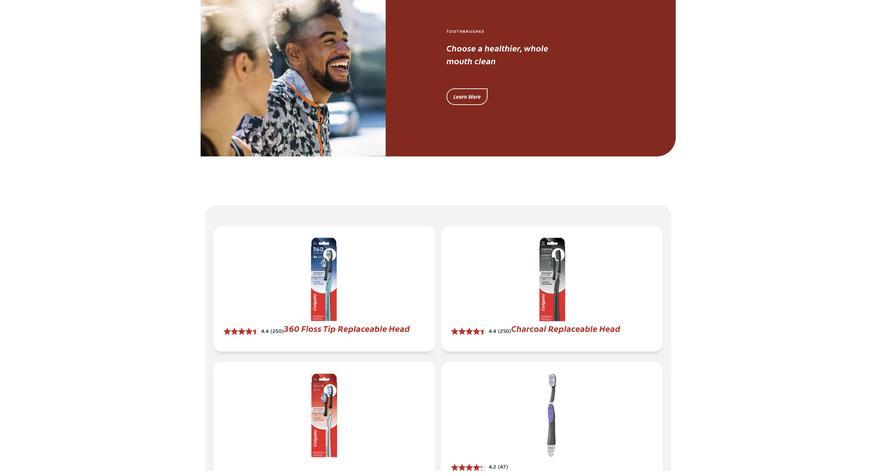 Task type: describe. For each thing, give the bounding box(es) containing it.
4.2 (47)
[[489, 465, 508, 470]]

floss
[[302, 323, 322, 334]]

4.4 (250) for charcoal
[[489, 330, 512, 334]]

(250) for 360
[[271, 330, 284, 334]]

mouth
[[447, 55, 473, 66]]

1 head from the left
[[389, 323, 410, 334]]

a
[[478, 42, 483, 54]]

4.4 for 360 floss tip replaceable head
[[261, 330, 269, 334]]

charcoal
[[512, 323, 547, 334]]

toothbrushes
[[447, 30, 485, 34]]

healthier,
[[485, 42, 522, 54]]

2 head from the left
[[600, 323, 621, 334]]

choose a healthier, whole mouth clean
[[447, 42, 549, 66]]



Task type: locate. For each thing, give the bounding box(es) containing it.
2 replaceable from the left
[[549, 323, 598, 334]]

1 horizontal spatial replaceable
[[549, 323, 598, 334]]

1 horizontal spatial (250)
[[498, 330, 512, 334]]

head
[[389, 323, 410, 334], [600, 323, 621, 334]]

charcoal replaceable head
[[512, 323, 621, 334]]

1 replaceable from the left
[[338, 323, 387, 334]]

replaceable
[[338, 323, 387, 334], [549, 323, 598, 334]]

(250)
[[271, 330, 284, 334], [498, 330, 512, 334]]

(250) for charcoal
[[498, 330, 512, 334]]

0 horizontal spatial head
[[389, 323, 410, 334]]

learn
[[454, 93, 467, 100]]

tip
[[323, 323, 336, 334]]

360
[[284, 323, 300, 334]]

360 floss tip replaceable head
[[284, 323, 410, 334]]

0 horizontal spatial replaceable
[[338, 323, 387, 334]]

4.4 for charcoal replaceable head
[[489, 330, 497, 334]]

4.2
[[489, 465, 497, 470]]

1 (250) from the left
[[271, 330, 284, 334]]

4.4
[[261, 330, 269, 334], [489, 330, 497, 334]]

1 horizontal spatial 4.4
[[489, 330, 497, 334]]

whole
[[524, 42, 549, 54]]

0 horizontal spatial 4.4 (250)
[[261, 330, 284, 334]]

1 4.4 (250) from the left
[[261, 330, 284, 334]]

more
[[469, 93, 481, 100]]

2 (250) from the left
[[498, 330, 512, 334]]

1 horizontal spatial 4.4 (250)
[[489, 330, 512, 334]]

2 4.4 from the left
[[489, 330, 497, 334]]

clean
[[475, 55, 496, 66]]

learn more
[[454, 93, 481, 100]]

4.4 (250)
[[261, 330, 284, 334], [489, 330, 512, 334]]

2 4.4 (250) from the left
[[489, 330, 512, 334]]

learn more link
[[447, 89, 488, 105]]

1 horizontal spatial head
[[600, 323, 621, 334]]

0 horizontal spatial (250)
[[271, 330, 284, 334]]

1 4.4 from the left
[[261, 330, 269, 334]]

0 horizontal spatial 4.4
[[261, 330, 269, 334]]

man smiling next to woman image
[[201, 0, 386, 156]]

4.4 (250) for 360
[[261, 330, 284, 334]]

choose
[[447, 42, 476, 54]]

(47)
[[498, 465, 508, 470]]



Task type: vqa. For each thing, say whether or not it's contained in the screenshot.
the middle Prescription
no



